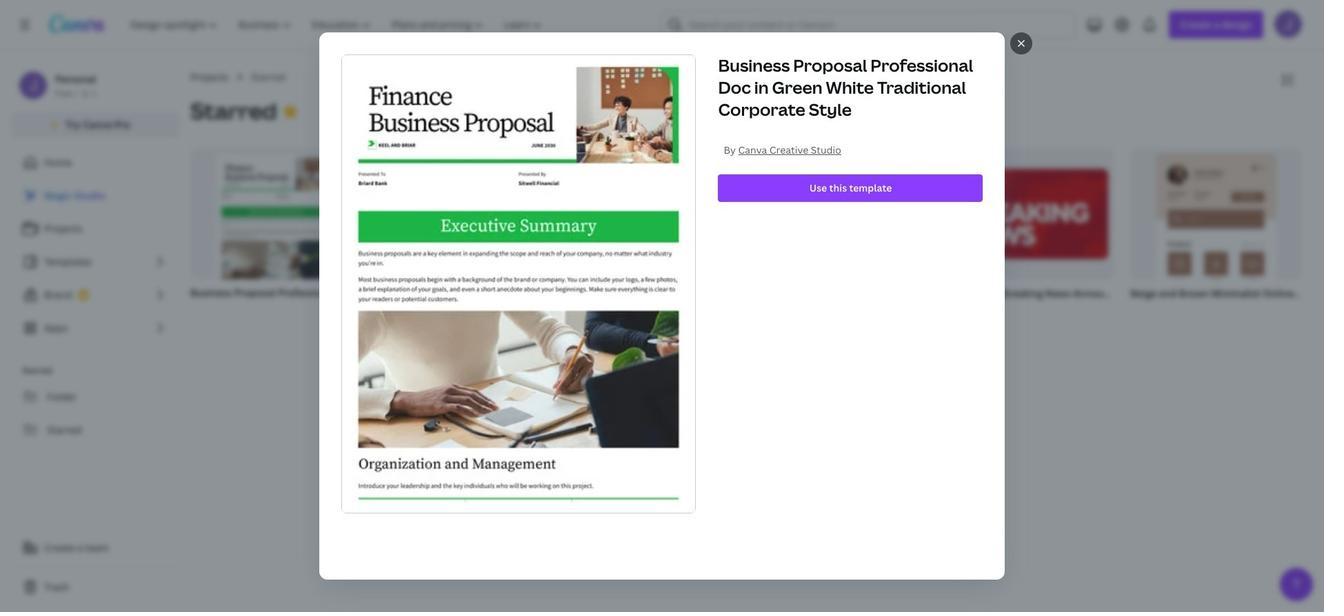 Task type: describe. For each thing, give the bounding box(es) containing it.
5 group from the left
[[1128, 148, 1302, 414]]

1 group from the left
[[188, 148, 362, 310]]

top level navigation element
[[121, 11, 554, 39]]



Task type: vqa. For each thing, say whether or not it's contained in the screenshot.
group
yes



Task type: locate. For each thing, give the bounding box(es) containing it.
2 group from the left
[[376, 148, 550, 324]]

3 group from the left
[[564, 148, 738, 302]]

group
[[188, 148, 362, 310], [376, 148, 550, 324], [564, 148, 738, 302], [940, 148, 1114, 302], [1128, 148, 1302, 414]]

None search field
[[662, 11, 1076, 39]]

list
[[11, 182, 179, 342]]

4 group from the left
[[940, 148, 1114, 302]]



